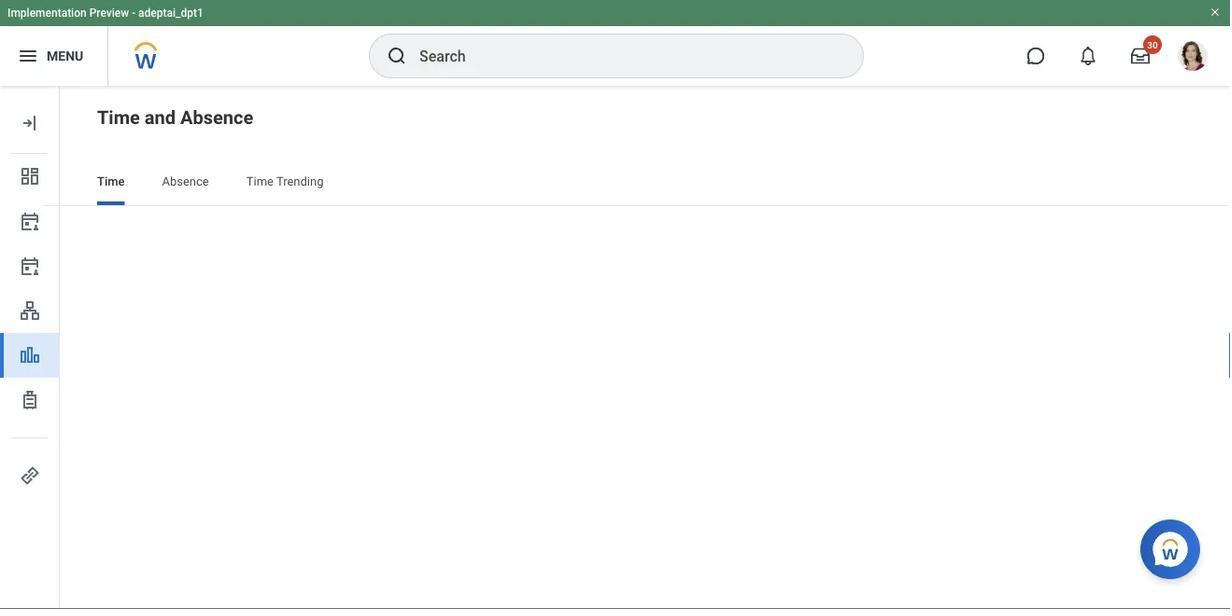 Task type: vqa. For each thing, say whether or not it's contained in the screenshot.
view team icon
yes



Task type: locate. For each thing, give the bounding box(es) containing it.
and
[[145, 106, 176, 128]]

tab list
[[78, 161, 1211, 205]]

absence down time and absence
[[162, 174, 209, 188]]

close environment banner image
[[1209, 7, 1221, 18]]

calendar user solid image
[[19, 255, 41, 277]]

implementation
[[7, 7, 87, 20]]

calendar user solid image
[[19, 210, 41, 233]]

adeptai_dpt1
[[138, 7, 203, 20]]

absence
[[180, 106, 253, 128], [162, 174, 209, 188]]

time left trending
[[246, 174, 274, 188]]

1 vertical spatial absence
[[162, 174, 209, 188]]

dashboard image
[[19, 165, 41, 188]]

navigation pane region
[[0, 86, 60, 610]]

time right dashboard image
[[97, 174, 125, 188]]

tab list containing time
[[78, 161, 1211, 205]]

chart image
[[19, 345, 41, 367]]

justify image
[[17, 45, 39, 67]]

0 vertical spatial absence
[[180, 106, 253, 128]]

time left "and"
[[97, 106, 140, 128]]

-
[[132, 7, 136, 20]]

absence right "and"
[[180, 106, 253, 128]]

link image
[[19, 465, 41, 488]]

time
[[97, 106, 140, 128], [97, 174, 125, 188], [246, 174, 274, 188]]

search image
[[386, 45, 408, 67]]

time for time trending
[[246, 174, 274, 188]]

menu banner
[[0, 0, 1230, 86]]

trending
[[276, 174, 324, 188]]



Task type: describe. For each thing, give the bounding box(es) containing it.
transformation import image
[[19, 112, 41, 134]]

absence inside tab list
[[162, 174, 209, 188]]

implementation preview -   adeptai_dpt1
[[7, 7, 203, 20]]

menu button
[[0, 26, 108, 86]]

view team image
[[19, 300, 41, 322]]

menu
[[47, 48, 83, 64]]

notifications large image
[[1079, 47, 1097, 65]]

inbox large image
[[1131, 47, 1150, 65]]

task timeoff image
[[19, 389, 41, 412]]

30 button
[[1120, 35, 1162, 77]]

profile logan mcneil image
[[1178, 41, 1208, 75]]

preview
[[89, 7, 129, 20]]

time for time and absence
[[97, 106, 140, 128]]

time trending
[[246, 174, 324, 188]]

30
[[1147, 39, 1158, 50]]

time for time
[[97, 174, 125, 188]]

Search Workday  search field
[[419, 35, 825, 77]]

time and absence
[[97, 106, 253, 128]]



